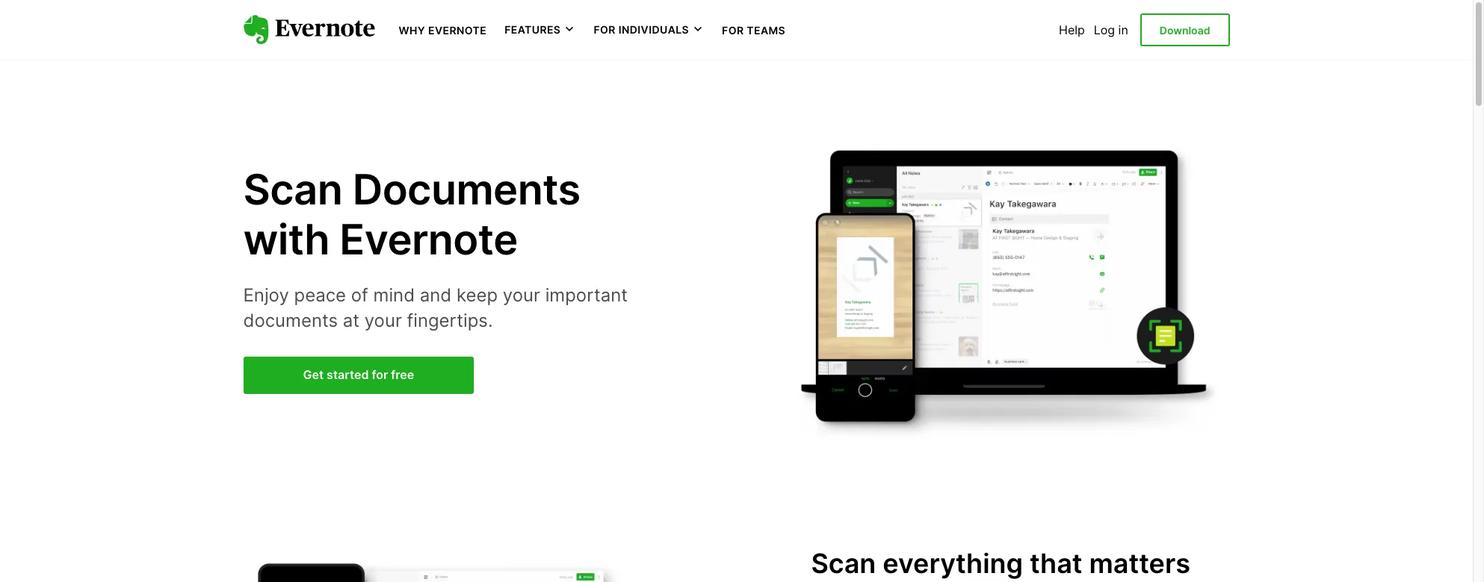 Task type: locate. For each thing, give the bounding box(es) containing it.
1 horizontal spatial scan
[[811, 548, 876, 581]]

documents
[[243, 310, 338, 331]]

peace
[[294, 285, 346, 306]]

for for for teams
[[722, 24, 744, 37]]

evernote document scan feature showcase image
[[243, 551, 632, 583]]

get started for free
[[303, 368, 414, 383]]

for
[[594, 23, 616, 36], [722, 24, 744, 37]]

1 horizontal spatial for
[[722, 24, 744, 37]]

that
[[1030, 548, 1083, 581]]

features button
[[505, 22, 576, 37]]

why evernote link
[[399, 22, 487, 37]]

features
[[505, 23, 561, 36]]

1 horizontal spatial your
[[503, 285, 540, 306]]

enjoy
[[243, 285, 289, 306]]

documents
[[352, 164, 581, 215]]

0 vertical spatial scan
[[243, 164, 343, 215]]

for inside for teams link
[[722, 24, 744, 37]]

in
[[1119, 22, 1128, 37]]

evernote
[[428, 24, 487, 37], [340, 214, 518, 265]]

for inside for individuals button
[[594, 23, 616, 36]]

scan documents with evernote
[[243, 164, 581, 265]]

scan for scan documents with evernote
[[243, 164, 343, 215]]

scan
[[243, 164, 343, 215], [811, 548, 876, 581]]

document scanning feature of evernote image
[[787, 108, 1230, 452]]

evernote inside scan documents with evernote
[[340, 214, 518, 265]]

0 horizontal spatial for
[[594, 23, 616, 36]]

evernote right why at the left top of page
[[428, 24, 487, 37]]

log
[[1094, 22, 1115, 37]]

evernote up and
[[340, 214, 518, 265]]

download
[[1160, 24, 1210, 36]]

free
[[391, 368, 414, 383]]

1 vertical spatial evernote
[[340, 214, 518, 265]]

everything
[[883, 548, 1023, 581]]

0 horizontal spatial scan
[[243, 164, 343, 215]]

your
[[503, 285, 540, 306], [365, 310, 402, 331]]

for left individuals
[[594, 23, 616, 36]]

scan inside scan documents with evernote
[[243, 164, 343, 215]]

scan for scan everything that matters
[[811, 548, 876, 581]]

0 horizontal spatial your
[[365, 310, 402, 331]]

your down the mind at the left
[[365, 310, 402, 331]]

0 vertical spatial evernote
[[428, 24, 487, 37]]

get started for free link
[[243, 357, 474, 394]]

help
[[1059, 22, 1085, 37]]

enjoy peace of mind and keep your important documents at your fingertips.
[[243, 285, 628, 331]]

your right 'keep'
[[503, 285, 540, 306]]

1 vertical spatial scan
[[811, 548, 876, 581]]

why
[[399, 24, 425, 37]]

for left 'teams'
[[722, 24, 744, 37]]



Task type: vqa. For each thing, say whether or not it's contained in the screenshot.
you to the middle
no



Task type: describe. For each thing, give the bounding box(es) containing it.
of
[[351, 285, 368, 306]]

evernote logo image
[[243, 15, 375, 45]]

for for for individuals
[[594, 23, 616, 36]]

for
[[372, 368, 388, 383]]

for teams link
[[722, 22, 786, 37]]

teams
[[747, 24, 786, 37]]

0 vertical spatial your
[[503, 285, 540, 306]]

matters
[[1089, 548, 1191, 581]]

get
[[303, 368, 324, 383]]

important
[[545, 285, 628, 306]]

why evernote
[[399, 24, 487, 37]]

for teams
[[722, 24, 786, 37]]

download link
[[1140, 13, 1230, 46]]

keep
[[457, 285, 498, 306]]

individuals
[[619, 23, 689, 36]]

log in link
[[1094, 22, 1128, 37]]

and
[[420, 285, 452, 306]]

fingertips.
[[407, 310, 493, 331]]

help link
[[1059, 22, 1085, 37]]

for individuals button
[[594, 22, 704, 37]]

log in
[[1094, 22, 1128, 37]]

mind
[[373, 285, 415, 306]]

at
[[343, 310, 359, 331]]

with
[[243, 214, 330, 265]]

1 vertical spatial your
[[365, 310, 402, 331]]

scan everything that matters
[[811, 548, 1191, 581]]

started
[[327, 368, 369, 383]]

for individuals
[[594, 23, 689, 36]]



